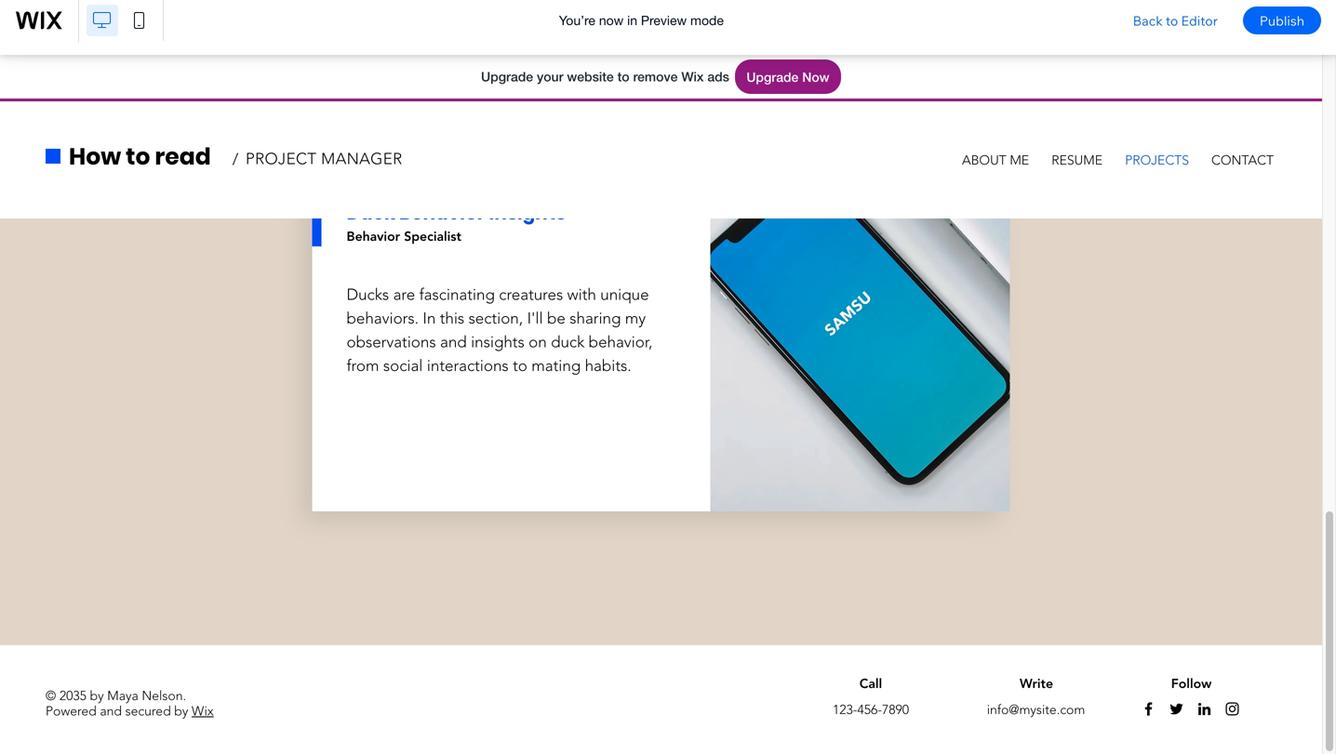 Task type: vqa. For each thing, say whether or not it's contained in the screenshot.
Editor
yes



Task type: locate. For each thing, give the bounding box(es) containing it.
back to editor button
[[1120, 0, 1232, 41]]

to
[[1166, 12, 1179, 29]]

editor
[[1182, 12, 1219, 29]]

back
[[1134, 12, 1163, 29]]

publish button
[[1244, 7, 1322, 34]]

in
[[628, 13, 638, 28]]

you're now in preview mode
[[559, 13, 724, 28]]

back to editor
[[1134, 12, 1219, 29]]

mode
[[691, 13, 724, 28]]



Task type: describe. For each thing, give the bounding box(es) containing it.
now
[[599, 13, 624, 28]]

publish
[[1260, 12, 1305, 29]]

preview
[[641, 13, 687, 28]]

you're
[[559, 13, 596, 28]]



